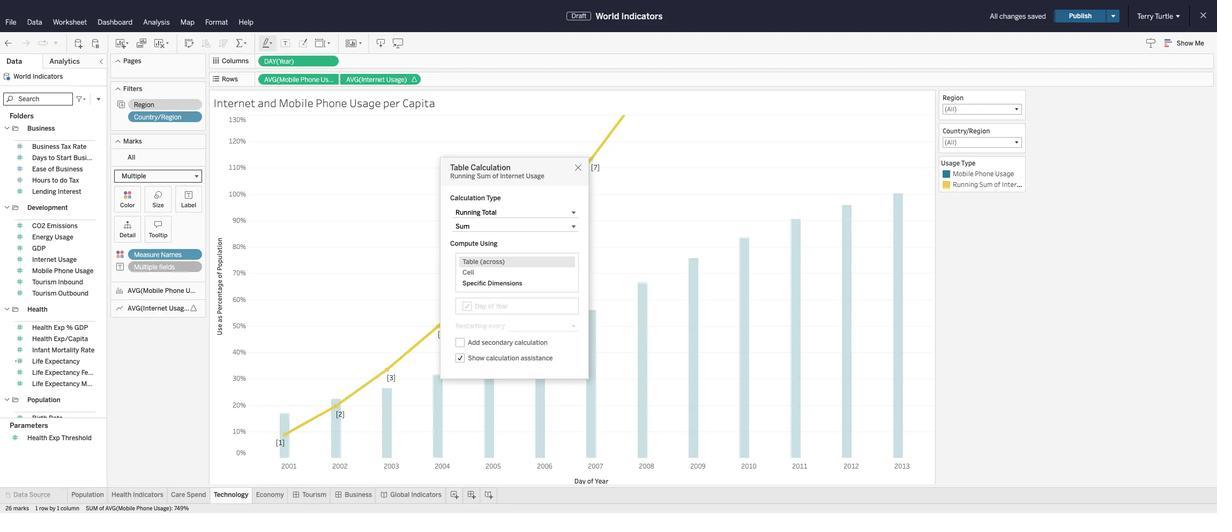 Task type: locate. For each thing, give the bounding box(es) containing it.
1 horizontal spatial population
[[71, 492, 104, 499]]

to
[[49, 154, 55, 162], [52, 177, 58, 184]]

1 vertical spatial world
[[13, 73, 31, 80]]

avg(internet usage) up "per" at the top of the page
[[346, 76, 407, 84]]

0 vertical spatial calculation
[[471, 164, 511, 173]]

avg(mobile phone usage) down 'day(year)'
[[264, 76, 342, 84]]

expectancy up life expectancy male
[[45, 369, 80, 377]]

0 vertical spatial country/region
[[134, 114, 182, 121]]

1 horizontal spatial mobile phone usage
[[953, 169, 1015, 178]]

1 vertical spatial population
[[71, 492, 104, 499]]

country/region
[[134, 114, 182, 121], [943, 127, 990, 135]]

tourism
[[32, 279, 57, 286], [32, 290, 57, 298], [302, 492, 327, 499]]

type
[[962, 159, 976, 167], [487, 195, 501, 202]]

1 horizontal spatial world
[[596, 11, 620, 21]]

data up 'redo' icon
[[27, 18, 42, 26]]

1 horizontal spatial all
[[990, 12, 998, 20]]

1 horizontal spatial show
[[1177, 40, 1194, 47]]

1 expectancy from the top
[[45, 358, 80, 366]]

0 vertical spatial gdp
[[32, 245, 46, 253]]

table up cell
[[463, 258, 479, 266]]

world right draft
[[596, 11, 620, 21]]

0 vertical spatial mobile phone usage
[[953, 169, 1015, 178]]

collapse image
[[98, 58, 105, 65]]

gdp down energy
[[32, 245, 46, 253]]

0 vertical spatial type
[[962, 159, 976, 167]]

new worksheet image
[[115, 38, 130, 49]]

of right day
[[488, 303, 494, 310]]

0 horizontal spatial all
[[128, 154, 135, 161]]

tourism down tourism inbound
[[32, 290, 57, 298]]

0 vertical spatial rate
[[73, 143, 87, 151]]

tax right do
[[69, 177, 79, 184]]

saved
[[1028, 12, 1047, 20]]

world up search text field
[[13, 73, 31, 80]]

sum up calculation type
[[477, 173, 491, 180]]

of
[[48, 166, 54, 173], [493, 173, 499, 180], [995, 180, 1001, 189], [488, 303, 494, 310], [99, 506, 104, 513]]

internet down energy
[[32, 256, 57, 264]]

2 expectancy from the top
[[45, 369, 80, 377]]

1
[[35, 506, 38, 513], [57, 506, 59, 513]]

1 horizontal spatial 1
[[57, 506, 59, 513]]

parameters
[[10, 422, 48, 430]]

cell
[[463, 269, 474, 277]]

1 vertical spatial exp
[[49, 435, 60, 442]]

calculation up assistance
[[515, 339, 548, 347]]

1 horizontal spatial avg(mobile phone usage)
[[264, 76, 342, 84]]

country/region up marks
[[134, 114, 182, 121]]

along
[[1049, 180, 1066, 189]]

internet inside table calculation running sum of internet usage
[[500, 173, 525, 180]]

mobile phone usage inside mobile phone usage "option"
[[953, 169, 1015, 178]]

to right the days at the top left of the page
[[49, 154, 55, 162]]

0 horizontal spatial mobile phone usage
[[32, 268, 94, 275]]

0 vertical spatial avg(internet usage)
[[346, 76, 407, 84]]

world indicators up search text field
[[13, 73, 63, 80]]

1 left row
[[35, 506, 38, 513]]

mobile phone usage
[[953, 169, 1015, 178], [32, 268, 94, 275]]

phone
[[301, 76, 320, 84], [316, 95, 347, 110], [975, 169, 994, 178], [54, 268, 73, 275], [165, 287, 184, 295], [136, 506, 153, 513]]

sort ascending image
[[201, 38, 212, 49]]

1 life from the top
[[32, 358, 43, 366]]

days to start business
[[32, 154, 101, 162]]

1 horizontal spatial region
[[943, 93, 964, 102]]

emissions
[[47, 223, 78, 230]]

rate
[[73, 143, 87, 151], [81, 347, 95, 354], [49, 415, 63, 423]]

table calculation running sum of internet usage
[[450, 164, 545, 180]]

draft
[[572, 12, 587, 20]]

avg(mobile down 'day(year)'
[[264, 76, 299, 84]]

0 vertical spatial calculation
[[515, 339, 548, 347]]

gdp right %
[[75, 324, 88, 332]]

0 vertical spatial tourism
[[32, 279, 57, 286]]

0 vertical spatial avg(mobile phone usage)
[[264, 76, 342, 84]]

capita
[[403, 95, 435, 110]]

mobile down internet usage
[[32, 268, 53, 275]]

1 vertical spatial to
[[52, 177, 58, 184]]

0 horizontal spatial 1
[[35, 506, 38, 513]]

1 1 from the left
[[35, 506, 38, 513]]

1 vertical spatial world indicators
[[13, 73, 63, 80]]

1 vertical spatial show
[[468, 355, 485, 362]]

folders
[[10, 112, 34, 120]]

compute using
[[450, 240, 498, 248]]

replay animation image
[[38, 38, 48, 49], [53, 39, 59, 46]]

business left global
[[345, 492, 372, 499]]

rate up days to start business
[[73, 143, 87, 151]]

sort descending image
[[218, 38, 229, 49]]

avg(mobile phone usage) down fields
[[128, 287, 207, 295]]

type down table calculation running sum of internet usage
[[487, 195, 501, 202]]

2 vertical spatial table
[[463, 258, 479, 266]]

0 vertical spatial table
[[450, 164, 469, 173]]

1 horizontal spatial type
[[962, 159, 976, 167]]

mobile phone usage up tourism inbound
[[32, 268, 94, 275]]

source
[[29, 492, 51, 499]]

1 horizontal spatial world indicators
[[596, 11, 663, 21]]

avg(internet usage)
[[346, 76, 407, 84], [128, 305, 190, 313]]

table inside table calculation running sum of internet usage
[[450, 164, 469, 173]]

show inside button
[[1177, 40, 1194, 47]]

tourism inbound
[[32, 279, 83, 286]]

1 horizontal spatial avg(internet
[[346, 76, 385, 84]]

26
[[5, 506, 12, 513]]

2 1 from the left
[[57, 506, 59, 513]]

health exp/capita
[[32, 336, 88, 343]]

sum
[[477, 173, 491, 180], [980, 180, 993, 189]]

format workbook image
[[298, 38, 308, 49]]

turtle
[[1155, 12, 1174, 20]]

rate down exp/capita
[[81, 347, 95, 354]]

2 life from the top
[[32, 369, 43, 377]]

internet up calculation type
[[500, 173, 525, 180]]

0 horizontal spatial running
[[450, 173, 475, 180]]

0 horizontal spatial mobile
[[32, 268, 53, 275]]

internet down rows
[[213, 95, 255, 110]]

tourism for tourism outbound
[[32, 290, 57, 298]]

2 horizontal spatial mobile
[[953, 169, 974, 178]]

data down undo image
[[6, 57, 22, 65]]

0 horizontal spatial avg(mobile phone usage)
[[128, 287, 207, 295]]

health indicators
[[111, 492, 163, 499]]

expectancy for female
[[45, 369, 80, 377]]

749%
[[174, 506, 189, 513]]

1 horizontal spatial gdp
[[75, 324, 88, 332]]

all changes saved
[[990, 12, 1047, 20]]

energy
[[32, 234, 53, 241]]

changes
[[1000, 12, 1027, 20]]

1 vertical spatial mobile
[[953, 169, 974, 178]]

0 horizontal spatial sum
[[477, 173, 491, 180]]

country/region up usage type
[[943, 127, 990, 135]]

2 vertical spatial rate
[[49, 415, 63, 423]]

running up calculation type
[[450, 173, 475, 180]]

to for hours
[[52, 177, 58, 184]]

per
[[383, 95, 400, 110]]

pause auto updates image
[[91, 38, 101, 49]]

tourism for tourism inbound
[[32, 279, 57, 286]]

of right ease
[[48, 166, 54, 173]]

calculation up calculation type
[[471, 164, 511, 173]]

1 vertical spatial avg(internet usage)
[[128, 305, 190, 313]]

of right sum
[[99, 506, 104, 513]]

data guide image
[[1146, 38, 1157, 48]]

hours
[[32, 177, 50, 184]]

show/hide cards image
[[345, 38, 362, 49]]

usage type
[[942, 159, 976, 167]]

rate for infant mortality rate
[[81, 347, 95, 354]]

rate right birth
[[49, 415, 63, 423]]

0 horizontal spatial show
[[468, 355, 485, 362]]

1 vertical spatial avg(internet
[[128, 305, 167, 313]]

expectancy down life expectancy female
[[45, 381, 80, 388]]

2 vertical spatial life
[[32, 381, 43, 388]]

0 vertical spatial all
[[990, 12, 998, 20]]

table up calculation type
[[450, 164, 469, 173]]

and
[[258, 95, 277, 110]]

1 vertical spatial calculation
[[486, 355, 519, 362]]

1 horizontal spatial running
[[953, 180, 978, 189]]

0 vertical spatial data
[[27, 18, 42, 26]]

indicators
[[622, 11, 663, 21], [33, 73, 63, 80], [133, 492, 163, 499], [411, 492, 442, 499]]

terry
[[1138, 12, 1154, 20]]

type up mobile phone usage "option"
[[962, 159, 976, 167]]

type for usage type
[[962, 159, 976, 167]]

by
[[50, 506, 56, 513]]

0 horizontal spatial avg(internet usage)
[[128, 305, 190, 313]]

data source
[[13, 492, 51, 499]]

1 vertical spatial tax
[[69, 177, 79, 184]]

0 vertical spatial to
[[49, 154, 55, 162]]

world
[[596, 11, 620, 21], [13, 73, 31, 80]]

population up sum
[[71, 492, 104, 499]]

1 vertical spatial rate
[[81, 347, 95, 354]]

0 vertical spatial exp
[[54, 324, 65, 332]]

population up birth rate
[[27, 397, 60, 404]]

internet down mobile phone usage "option"
[[1002, 180, 1027, 189]]

expectancy down infant mortality rate
[[45, 358, 80, 366]]

to for days
[[49, 154, 55, 162]]

0 vertical spatial expectancy
[[45, 358, 80, 366]]

expectancy
[[45, 358, 80, 366], [45, 369, 80, 377], [45, 381, 80, 388]]

1 horizontal spatial sum
[[980, 180, 993, 189]]

0 vertical spatial population
[[27, 397, 60, 404]]

detail
[[120, 232, 136, 239]]

show down "add"
[[468, 355, 485, 362]]

show inside table calculation dialog
[[468, 355, 485, 362]]

every
[[489, 323, 505, 330]]

tax up days to start business
[[61, 143, 71, 151]]

assistance
[[521, 355, 553, 362]]

table calculation dialog
[[440, 157, 589, 380]]

1 vertical spatial type
[[487, 195, 501, 202]]

usage inside table calculation running sum of internet usage
[[526, 173, 545, 180]]

tourism right economy in the bottom of the page
[[302, 492, 327, 499]]

table right along
[[1067, 180, 1084, 189]]

of down mobile phone usage "option"
[[995, 180, 1001, 189]]

avg(mobile phone usage)
[[264, 76, 342, 84], [128, 287, 207, 295]]

health down the tourism outbound at the bottom of page
[[27, 306, 48, 314]]

swap rows and columns image
[[184, 38, 195, 49]]

compute
[[450, 240, 479, 248]]

1 vertical spatial table
[[1067, 180, 1084, 189]]

replay animation image right 'redo' icon
[[38, 38, 48, 49]]

running
[[450, 173, 475, 180], [953, 180, 978, 189]]

1 right by
[[57, 506, 59, 513]]

show
[[1177, 40, 1194, 47], [468, 355, 485, 362]]

avg(mobile down multiple
[[128, 287, 163, 295]]

health
[[27, 306, 48, 314], [32, 324, 52, 332], [32, 336, 52, 343], [27, 435, 47, 442], [111, 492, 131, 499]]

replay animation image up analytics
[[53, 39, 59, 46]]

0 vertical spatial mobile
[[279, 95, 314, 110]]

year
[[495, 303, 509, 310]]

1 vertical spatial avg(mobile phone usage)
[[128, 287, 207, 295]]

(across)
[[1085, 180, 1110, 189]]

of inside option
[[995, 180, 1001, 189]]

Search text field
[[3, 93, 73, 106]]

2 vertical spatial expectancy
[[45, 381, 80, 388]]

calculation down add secondary calculation
[[486, 355, 519, 362]]

all left changes
[[990, 12, 998, 20]]

lending
[[32, 188, 56, 196]]

clear sheet image
[[153, 38, 171, 49]]

analysis
[[143, 18, 170, 26]]

to left do
[[52, 177, 58, 184]]

avg(internet
[[346, 76, 385, 84], [128, 305, 167, 313]]

health up infant
[[32, 336, 52, 343]]

type for calculation type
[[487, 195, 501, 202]]

mobile
[[279, 95, 314, 110], [953, 169, 974, 178], [32, 268, 53, 275]]

exp left %
[[54, 324, 65, 332]]

1 row by 1 column
[[35, 506, 79, 513]]

mobile down usage type
[[953, 169, 974, 178]]

avg(mobile down health indicators
[[105, 506, 135, 513]]

avg(internet up "per" at the top of the page
[[346, 76, 385, 84]]

health up health exp/capita
[[32, 324, 52, 332]]

business
[[27, 125, 55, 132], [32, 143, 59, 151], [73, 154, 101, 162], [56, 166, 83, 173], [345, 492, 372, 499]]

world indicators right draft
[[596, 11, 663, 21]]

3 expectancy from the top
[[45, 381, 80, 388]]

usage)
[[321, 76, 342, 84], [386, 76, 407, 84], [186, 287, 207, 295], [169, 305, 190, 313]]

undo image
[[3, 38, 14, 49]]

names
[[161, 251, 182, 259]]

table
[[450, 164, 469, 173], [1067, 180, 1084, 189], [463, 258, 479, 266]]

1 horizontal spatial country/region
[[943, 127, 990, 135]]

multiple fields
[[134, 264, 175, 271]]

health down the parameters
[[27, 435, 47, 442]]

0 vertical spatial life
[[32, 358, 43, 366]]

tax
[[61, 143, 71, 151], [69, 177, 79, 184]]

show left me
[[1177, 40, 1194, 47]]

running down mobile phone usage "option"
[[953, 180, 978, 189]]

hours to do tax
[[32, 177, 79, 184]]

health up sum of avg(mobile phone usage): 749%
[[111, 492, 131, 499]]

new data source image
[[73, 38, 84, 49]]

calculation down table calculation running sum of internet usage
[[450, 195, 485, 202]]

avg(internet usage) down multiple fields
[[128, 305, 190, 313]]

avg(internet down multiple
[[128, 305, 167, 313]]

mobile phone usage down usage type
[[953, 169, 1015, 178]]

0 vertical spatial world
[[596, 11, 620, 21]]

1 vertical spatial life
[[32, 369, 43, 377]]

measure names
[[134, 251, 182, 259]]

1 vertical spatial all
[[128, 154, 135, 161]]

sum down mobile phone usage "option"
[[980, 180, 993, 189]]

health for health indicators
[[111, 492, 131, 499]]

3 life from the top
[[32, 381, 43, 388]]

1 vertical spatial tourism
[[32, 290, 57, 298]]

table inside the table (across) cell specific dimensions
[[463, 258, 479, 266]]

1 vertical spatial calculation
[[450, 195, 485, 202]]

of up calculation type
[[493, 173, 499, 180]]

health for health exp/capita
[[32, 336, 52, 343]]

1 horizontal spatial replay animation image
[[53, 39, 59, 46]]

avg(mobile
[[264, 76, 299, 84], [128, 287, 163, 295], [105, 506, 135, 513]]

all down marks
[[128, 154, 135, 161]]

all
[[990, 12, 998, 20], [128, 154, 135, 161]]

exp down birth rate
[[49, 435, 60, 442]]

2 vertical spatial data
[[13, 492, 28, 499]]

tourism up the tourism outbound at the bottom of page
[[32, 279, 57, 286]]

mobile right and
[[279, 95, 314, 110]]

type inside table calculation dialog
[[487, 195, 501, 202]]

data
[[27, 18, 42, 26], [6, 57, 22, 65], [13, 492, 28, 499]]

0 vertical spatial show
[[1177, 40, 1194, 47]]

0 horizontal spatial type
[[487, 195, 501, 202]]

2 vertical spatial avg(mobile
[[105, 506, 135, 513]]

data up marks
[[13, 492, 28, 499]]

1 vertical spatial expectancy
[[45, 369, 80, 377]]

of for ease of business
[[48, 166, 54, 173]]



Task type: describe. For each thing, give the bounding box(es) containing it.
0 horizontal spatial avg(internet
[[128, 305, 167, 313]]

1 horizontal spatial mobile
[[279, 95, 314, 110]]

energy usage
[[32, 234, 73, 241]]

measure
[[134, 251, 159, 259]]

0 horizontal spatial gdp
[[32, 245, 46, 253]]

1 vertical spatial gdp
[[75, 324, 88, 332]]

running sum of internet usage along table (across) option
[[942, 180, 1110, 190]]

%
[[66, 324, 73, 332]]

format
[[205, 18, 228, 26]]

birth rate
[[32, 415, 63, 423]]

duplicate image
[[136, 38, 147, 49]]

global
[[390, 492, 410, 499]]

health for health
[[27, 306, 48, 314]]

exp for threshold
[[49, 435, 60, 442]]

tooltip
[[149, 232, 168, 239]]

male
[[81, 381, 96, 388]]

business up the days at the top left of the page
[[32, 143, 59, 151]]

threshold
[[61, 435, 92, 442]]

redo image
[[20, 38, 31, 49]]

running inside table calculation running sum of internet usage
[[450, 173, 475, 180]]

show for show calculation assistance
[[468, 355, 485, 362]]

health exp threshold
[[27, 435, 92, 442]]

mobile inside mobile phone usage "option"
[[953, 169, 974, 178]]

0 horizontal spatial world indicators
[[13, 73, 63, 80]]

usage inside option
[[1029, 180, 1048, 189]]

sum inside table calculation running sum of internet usage
[[477, 173, 491, 180]]

analytics
[[50, 57, 80, 65]]

sum
[[86, 506, 98, 513]]

table for calculation
[[450, 164, 469, 173]]

show mark labels image
[[280, 38, 291, 49]]

calculation type
[[450, 195, 501, 202]]

(across)
[[480, 258, 505, 266]]

marks. press enter to open the view data window.. use arrow keys to navigate data visualization elements. image
[[249, 115, 934, 459]]

0 horizontal spatial region
[[134, 101, 154, 109]]

running inside option
[[953, 180, 978, 189]]

fit image
[[315, 38, 332, 49]]

ease
[[32, 166, 47, 173]]

0 horizontal spatial country/region
[[134, 114, 182, 121]]

technology
[[214, 492, 249, 499]]

all for all changes saved
[[990, 12, 998, 20]]

calculation inside table calculation running sum of internet usage
[[471, 164, 511, 173]]

co2
[[32, 223, 45, 230]]

secondary
[[482, 339, 513, 347]]

interest
[[58, 188, 81, 196]]

size
[[152, 202, 164, 209]]

days
[[32, 154, 47, 162]]

1 vertical spatial avg(mobile
[[128, 287, 163, 295]]

restarting
[[456, 323, 487, 330]]

1 vertical spatial mobile phone usage
[[32, 268, 94, 275]]

1 vertical spatial country/region
[[943, 127, 990, 135]]

business down days to start business
[[56, 166, 83, 173]]

day of year
[[475, 303, 509, 310]]

business tax rate
[[32, 143, 87, 151]]

0 vertical spatial world indicators
[[596, 11, 663, 21]]

0 vertical spatial tax
[[61, 143, 71, 151]]

care spend
[[171, 492, 206, 499]]

life for life expectancy male
[[32, 381, 43, 388]]

2 vertical spatial mobile
[[32, 268, 53, 275]]

global indicators
[[390, 492, 442, 499]]

1 vertical spatial data
[[6, 57, 22, 65]]

health for health exp % gdp
[[32, 324, 52, 332]]

label
[[181, 202, 196, 209]]

female
[[81, 369, 103, 377]]

filters
[[123, 85, 142, 93]]

0 horizontal spatial replay animation image
[[38, 38, 48, 49]]

rate for business tax rate
[[73, 143, 87, 151]]

row
[[39, 506, 48, 513]]

marks
[[123, 138, 142, 145]]

lending interest
[[32, 188, 81, 196]]

running sum of internet usage along table (across)
[[953, 180, 1110, 189]]

add
[[468, 339, 480, 347]]

open and edit this workbook in tableau desktop image
[[393, 38, 404, 49]]

0 horizontal spatial world
[[13, 73, 31, 80]]

internet and mobile phone usage per capita
[[213, 95, 435, 110]]

exp/capita
[[54, 336, 88, 343]]

sum of avg(mobile phone usage): 749%
[[86, 506, 189, 513]]

life expectancy female
[[32, 369, 103, 377]]

totals image
[[235, 38, 248, 49]]

using
[[480, 240, 498, 248]]

all for all
[[128, 154, 135, 161]]

day
[[475, 303, 487, 310]]

2 vertical spatial tourism
[[302, 492, 327, 499]]

of for sum of avg(mobile phone usage): 749%
[[99, 506, 104, 513]]

life for life expectancy
[[32, 358, 43, 366]]

life expectancy
[[32, 358, 80, 366]]

spend
[[187, 492, 206, 499]]

business down folders
[[27, 125, 55, 132]]

0 vertical spatial avg(internet
[[346, 76, 385, 84]]

publish
[[1070, 12, 1092, 20]]

highlight image
[[262, 38, 274, 49]]

help
[[239, 18, 254, 26]]

color
[[120, 202, 135, 209]]

do
[[60, 177, 68, 184]]

0 horizontal spatial population
[[27, 397, 60, 404]]

download image
[[376, 38, 387, 49]]

applies to selected worksheets with same data source image
[[117, 100, 125, 109]]

me
[[1195, 40, 1205, 47]]

mobile phone usage option
[[942, 169, 1024, 180]]

co2 emissions
[[32, 223, 78, 230]]

dimensions
[[488, 280, 523, 287]]

outbound
[[58, 290, 89, 298]]

column
[[61, 506, 79, 513]]

1 horizontal spatial avg(internet usage)
[[346, 76, 407, 84]]

add secondary calculation
[[468, 339, 548, 347]]

of inside table calculation running sum of internet usage
[[493, 173, 499, 180]]

health for health exp threshold
[[27, 435, 47, 442]]

table inside option
[[1067, 180, 1084, 189]]

day(year)
[[264, 58, 294, 65]]

usage inside "option"
[[996, 169, 1015, 178]]

marks
[[13, 506, 29, 513]]

life for life expectancy female
[[32, 369, 43, 377]]

birth
[[32, 415, 47, 423]]

show for show me
[[1177, 40, 1194, 47]]

exp for %
[[54, 324, 65, 332]]

map
[[181, 18, 195, 26]]

infant mortality rate
[[32, 347, 95, 354]]

multiple
[[134, 264, 158, 271]]

infant
[[32, 347, 50, 354]]

table (across) cell specific dimensions
[[463, 258, 523, 287]]

health exp % gdp
[[32, 324, 88, 332]]

publish button
[[1055, 10, 1107, 23]]

0 vertical spatial avg(mobile
[[264, 76, 299, 84]]

internet usage
[[32, 256, 77, 264]]

pages
[[123, 57, 141, 65]]

business right start
[[73, 154, 101, 162]]

specific
[[463, 280, 486, 287]]

phone inside mobile phone usage "option"
[[975, 169, 994, 178]]

inbound
[[58, 279, 83, 286]]

restarting every
[[456, 323, 505, 330]]

sum inside option
[[980, 180, 993, 189]]

internet inside option
[[1002, 180, 1027, 189]]

economy
[[256, 492, 284, 499]]

of for day of year
[[488, 303, 494, 310]]

table for (across)
[[463, 258, 479, 266]]

tourism outbound
[[32, 290, 89, 298]]

care
[[171, 492, 185, 499]]

usage):
[[154, 506, 173, 513]]

expectancy for male
[[45, 381, 80, 388]]



Task type: vqa. For each thing, say whether or not it's contained in the screenshot.
Usage)
yes



